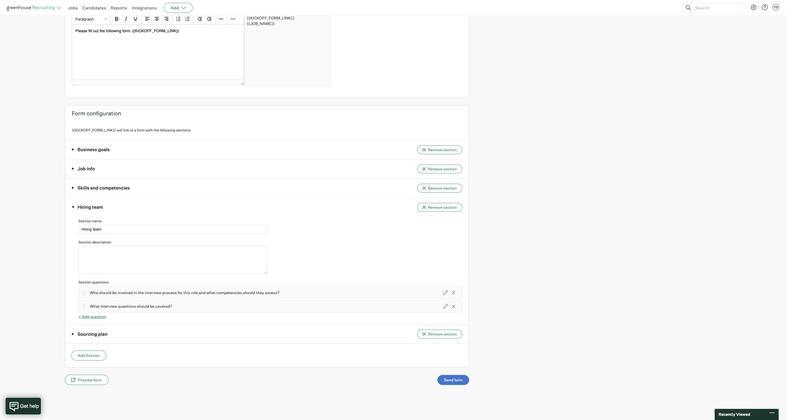 Task type: locate. For each thing, give the bounding box(es) containing it.
preview
[[78, 378, 93, 383]]

0 horizontal spatial the
[[138, 290, 144, 295]]

the right with
[[154, 128, 159, 133]]

questions down involved
[[118, 304, 136, 309]]

5 remove from the top
[[428, 332, 443, 337]]

► inside ► hiring team
[[72, 206, 75, 209]]

1 horizontal spatial questions
[[118, 304, 136, 309]]

0 vertical spatial {{kickoff_form_link}}
[[247, 16, 294, 20]]

role
[[191, 290, 198, 295]]

be
[[112, 290, 117, 295], [150, 304, 155, 309]]

2 remove section button from the top
[[417, 165, 462, 174]]

name
[[92, 219, 102, 223]]

2 section from the top
[[444, 167, 457, 171]]

section down the sourcing plan
[[86, 353, 100, 358]]

section up the who
[[78, 280, 91, 285]]

form right send
[[454, 378, 463, 383]]

► for sourcing plan
[[72, 333, 74, 336]]

form
[[137, 128, 145, 133], [93, 378, 102, 383], [454, 378, 463, 383]]

1 horizontal spatial and
[[199, 290, 206, 295]]

business goals
[[78, 147, 110, 153]]

description
[[92, 240, 111, 245]]

2 vertical spatial add
[[78, 353, 85, 358]]

0 horizontal spatial should
[[99, 290, 111, 295]]

what interview questions should be covered?
[[90, 304, 172, 309]]

1 toolbar from the left
[[111, 14, 142, 25]]

1 section from the top
[[444, 147, 457, 152]]

remove section for sourcing plan
[[428, 332, 457, 337]]

and right skills
[[90, 185, 98, 191]]

{{kickoff_form_link}}
[[247, 16, 294, 20], [72, 128, 116, 133]]

0 horizontal spatial and
[[90, 185, 98, 191]]

add right +
[[82, 315, 89, 319]]

job info
[[78, 166, 95, 172]]

section questions
[[78, 280, 109, 285]]

integrations
[[132, 5, 157, 11]]

competencies right what
[[216, 290, 242, 295]]

{{kickoff_form_link}} down form configuration
[[72, 128, 116, 133]]

1 vertical spatial {{kickoff_form_link}}
[[72, 128, 116, 133]]

with
[[146, 128, 153, 133]]

add section button
[[71, 351, 106, 361]]

should right the who
[[99, 290, 111, 295]]

will
[[117, 128, 122, 133]]

1 horizontal spatial should
[[137, 304, 149, 309]]

add inside button
[[78, 353, 85, 358]]

candidates link
[[83, 5, 106, 11]]

4 remove from the top
[[428, 205, 443, 210]]

► left sourcing
[[72, 333, 74, 336]]

1 horizontal spatial be
[[150, 304, 155, 309]]

section for business goals
[[444, 147, 457, 152]]

0 horizontal spatial be
[[112, 290, 117, 295]]

0 vertical spatial interview
[[145, 290, 162, 295]]

section inside the add section button
[[86, 353, 100, 358]]

integrations link
[[132, 5, 157, 11]]

3 remove from the top
[[428, 186, 443, 191]]

remove section button
[[417, 145, 462, 154], [417, 165, 462, 174], [417, 184, 462, 193], [417, 203, 462, 212], [417, 330, 462, 339]]

team
[[92, 205, 103, 210]]

a
[[134, 128, 136, 133]]

should down in
[[137, 304, 149, 309]]

0 vertical spatial competencies
[[99, 185, 130, 191]]

section for section description
[[78, 240, 91, 245]]

5 remove section from the top
[[428, 332, 457, 337]]

3 section from the top
[[444, 186, 457, 191]]

0 horizontal spatial competencies
[[99, 185, 130, 191]]

jobs
[[68, 5, 78, 11]]

add button
[[164, 3, 193, 13]]

recently viewed
[[719, 412, 751, 417]]

3 remove section button from the top
[[417, 184, 462, 193]]

► left "hiring"
[[72, 206, 75, 209]]

and
[[90, 185, 98, 191], [199, 290, 206, 295]]

remove section for skills and competencies
[[428, 186, 457, 191]]

info
[[87, 166, 95, 172]]

and right role
[[199, 290, 206, 295]]

►
[[72, 148, 74, 151], [72, 167, 74, 171], [72, 186, 74, 190], [72, 206, 75, 209], [72, 333, 74, 336]]

form
[[72, 110, 85, 117]]

be left involved
[[112, 290, 117, 295]]

remove for business goals
[[428, 147, 443, 152]]

who
[[90, 290, 98, 295]]

form right 'preview'
[[93, 378, 102, 383]]

remove section button for job info
[[417, 165, 462, 174]]

1 vertical spatial questions
[[118, 304, 136, 309]]

section for section name
[[78, 219, 91, 223]]

recently
[[719, 412, 736, 417]]

interview right what in the left of the page
[[100, 304, 117, 309]]

hiring
[[78, 205, 91, 210]]

section name
[[78, 219, 102, 223]]

2 toolbar from the left
[[142, 14, 173, 25]]

skills and competencies
[[78, 185, 130, 191]]

business
[[78, 147, 97, 153]]

1 vertical spatial the
[[138, 290, 144, 295]]

competencies up team
[[99, 185, 130, 191]]

viewed
[[736, 412, 751, 417]]

2 horizontal spatial form
[[454, 378, 463, 383]]

2 remove section from the top
[[428, 167, 457, 171]]

section for job info
[[444, 167, 457, 171]]

section description
[[78, 240, 111, 245]]

covered?
[[155, 304, 172, 309]]

they
[[256, 290, 264, 295]]

{{kickoff_form_link}} up {{job_name}}
[[247, 16, 294, 20]]

0 vertical spatial the
[[154, 128, 159, 133]]

send form button
[[438, 375, 469, 385]]

add down sourcing
[[78, 353, 85, 358]]

toolbar
[[111, 14, 142, 25], [142, 14, 173, 25], [173, 14, 194, 25], [194, 14, 215, 25]]

add inside popup button
[[171, 5, 179, 11]]

assess?
[[265, 290, 279, 295]]

► hiring team
[[72, 205, 103, 210]]

+
[[78, 315, 81, 319]]

job
[[78, 166, 86, 172]]

remove section button for business goals
[[417, 145, 462, 154]]

1 horizontal spatial competencies
[[216, 290, 242, 295]]

0 vertical spatial add
[[171, 5, 179, 11]]

1 remove section button from the top
[[417, 145, 462, 154]]

{{kickoff_form_link}} {{job_name}}
[[247, 16, 294, 26]]

{{job_name}}
[[247, 21, 275, 26]]

{{kickoff_form_link}} will link to a form with the following sections:
[[72, 128, 191, 133]]

1 horizontal spatial the
[[154, 128, 159, 133]]

resize image
[[241, 82, 244, 85]]

this
[[184, 290, 190, 295]]

section left name
[[78, 219, 91, 223]]

► left skills
[[72, 186, 74, 190]]

be left covered?
[[150, 304, 155, 309]]

questions
[[92, 280, 109, 285], [118, 304, 136, 309]]

the right in
[[138, 290, 144, 295]]

questions up the who
[[92, 280, 109, 285]]

sourcing plan
[[78, 332, 108, 337]]

remove section
[[428, 147, 457, 152], [428, 167, 457, 171], [428, 186, 457, 191], [428, 205, 457, 210], [428, 332, 457, 337]]

0 horizontal spatial {{kickoff_form_link}}
[[72, 128, 116, 133]]

0 horizontal spatial form
[[93, 378, 102, 383]]

interview
[[145, 290, 162, 295], [100, 304, 117, 309]]

add
[[171, 5, 179, 11], [82, 315, 89, 319], [78, 353, 85, 358]]

1 vertical spatial and
[[199, 290, 206, 295]]

skills
[[78, 185, 89, 191]]

► for business goals
[[72, 148, 74, 151]]

5 remove section button from the top
[[417, 330, 462, 339]]

section for section questions
[[78, 280, 91, 285]]

remove
[[428, 147, 443, 152], [428, 167, 443, 171], [428, 186, 443, 191], [428, 205, 443, 210], [428, 332, 443, 337]]

section left description
[[78, 240, 91, 245]]

1 remove section from the top
[[428, 147, 457, 152]]

sourcing
[[78, 332, 97, 337]]

section
[[78, 219, 91, 223], [78, 240, 91, 245], [78, 280, 91, 285], [86, 353, 100, 358]]

0 horizontal spatial interview
[[100, 304, 117, 309]]

► left job
[[72, 167, 74, 171]]

should left they
[[243, 290, 255, 295]]

add up paragraph group
[[171, 5, 179, 11]]

section
[[444, 147, 457, 152], [444, 167, 457, 171], [444, 186, 457, 191], [444, 205, 457, 210], [444, 332, 457, 337]]

0 horizontal spatial questions
[[92, 280, 109, 285]]

remove for sourcing plan
[[428, 332, 443, 337]]

2 remove from the top
[[428, 167, 443, 171]]

following
[[160, 128, 175, 133]]

competencies
[[99, 185, 130, 191], [216, 290, 242, 295]]

interview left "process"
[[145, 290, 162, 295]]

1 horizontal spatial {{kickoff_form_link}}
[[247, 16, 294, 20]]

should
[[99, 290, 111, 295], [243, 290, 255, 295], [137, 304, 149, 309]]

None text field
[[72, 0, 189, 1]]

form right a
[[137, 128, 145, 133]]

3 toolbar from the left
[[173, 14, 194, 25]]

3 remove section from the top
[[428, 186, 457, 191]]

edit image
[[443, 290, 448, 295]]

1 remove from the top
[[428, 147, 443, 152]]

the
[[154, 128, 159, 133], [138, 290, 144, 295]]

candidates
[[83, 5, 106, 11]]

1 vertical spatial be
[[150, 304, 155, 309]]

form for preview form
[[93, 378, 102, 383]]

1 vertical spatial competencies
[[216, 290, 242, 295]]

td button
[[772, 3, 781, 12]]

► left business
[[72, 148, 74, 151]]

5 section from the top
[[444, 332, 457, 337]]

goals
[[98, 147, 110, 153]]



Task type: describe. For each thing, give the bounding box(es) containing it.
configure image
[[751, 4, 757, 11]]

configuration
[[87, 110, 121, 117]]

► for job info
[[72, 167, 74, 171]]

0 vertical spatial be
[[112, 290, 117, 295]]

preview form button
[[65, 375, 108, 385]]

remove for skills and competencies
[[428, 186, 443, 191]]

body
[[72, 7, 81, 12]]

4 toolbar from the left
[[194, 14, 215, 25]]

4 remove section button from the top
[[417, 203, 462, 212]]

paragraph
[[75, 17, 94, 21]]

send form
[[444, 378, 463, 383]]

what
[[90, 304, 100, 309]]

td button
[[773, 4, 780, 11]]

► for skills and competencies
[[72, 186, 74, 190]]

form configuration
[[72, 110, 121, 117]]

remove section button for skills and competencies
[[417, 184, 462, 193]]

add section
[[78, 353, 100, 358]]

1 horizontal spatial interview
[[145, 290, 162, 295]]

preview form
[[78, 378, 102, 383]]

2 horizontal spatial should
[[243, 290, 255, 295]]

what
[[207, 290, 216, 295]]

4 remove section from the top
[[428, 205, 457, 210]]

1 vertical spatial interview
[[100, 304, 117, 309]]

plan
[[98, 332, 108, 337]]

Section name text field
[[78, 225, 267, 234]]

sections:
[[176, 128, 191, 133]]

remove for job info
[[428, 167, 443, 171]]

form for send form
[[454, 378, 463, 383]]

1 horizontal spatial form
[[137, 128, 145, 133]]

0 vertical spatial questions
[[92, 280, 109, 285]]

remove section for job info
[[428, 167, 457, 171]]

involved
[[118, 290, 133, 295]]

4 section from the top
[[444, 205, 457, 210]]

send
[[444, 378, 454, 383]]

edit image
[[443, 304, 448, 309]]

1 vertical spatial add
[[82, 315, 89, 319]]

in
[[134, 290, 137, 295]]

for
[[178, 290, 183, 295]]

remove section button for sourcing plan
[[417, 330, 462, 339]]

to
[[130, 128, 133, 133]]

section for sourcing plan
[[444, 332, 457, 337]]

section for skills and competencies
[[444, 186, 457, 191]]

add for add section
[[78, 353, 85, 358]]

{{kickoff_form_link}} for {{job_name}}
[[247, 16, 294, 20]]

reports
[[111, 5, 127, 11]]

who should be involved in the interview process for this role and what competencies should they assess?
[[90, 290, 279, 295]]

Section description text field
[[78, 246, 267, 274]]

add for add
[[171, 5, 179, 11]]

paragraph button
[[73, 14, 109, 24]]

td
[[774, 5, 779, 9]]

process
[[162, 290, 177, 295]]

paragraph group
[[72, 14, 244, 25]]

greenhouse recruiting image
[[7, 4, 57, 11]]

{{kickoff_form_link}} for will
[[72, 128, 116, 133]]

0 vertical spatial and
[[90, 185, 98, 191]]

remove section for business goals
[[428, 147, 457, 152]]

question
[[90, 315, 106, 319]]

link
[[123, 128, 129, 133]]

jobs link
[[68, 5, 78, 11]]

Search text field
[[694, 4, 739, 12]]

reports link
[[111, 5, 127, 11]]

+ add question
[[78, 315, 106, 319]]

+ add question link
[[78, 315, 106, 319]]



Task type: vqa. For each thing, say whether or not it's contained in the screenshot.
Edit
no



